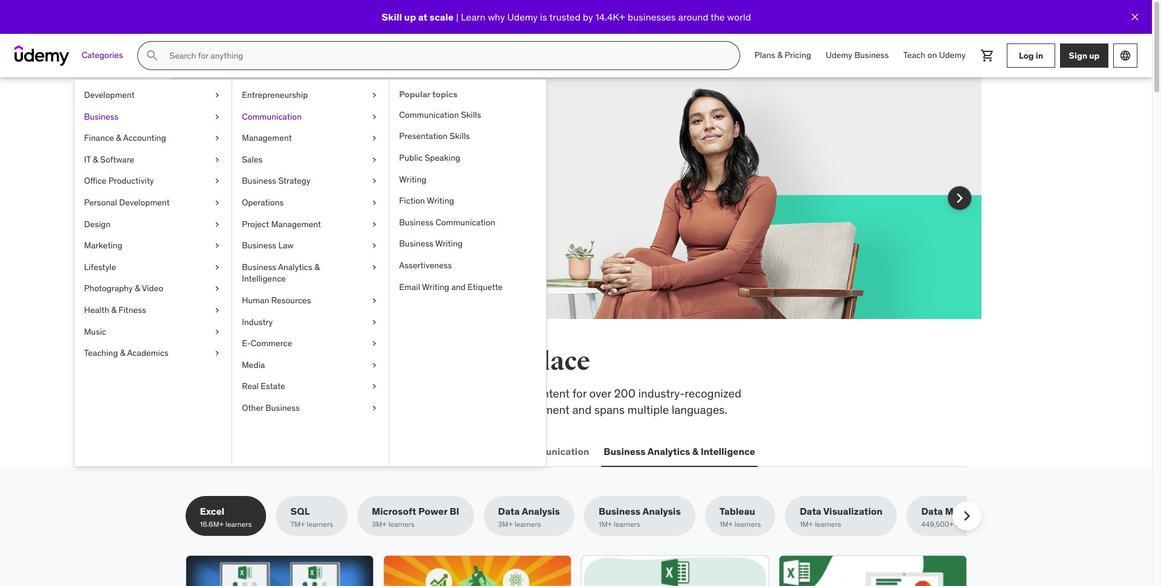 Task type: locate. For each thing, give the bounding box(es) containing it.
learning
[[229, 130, 318, 155]]

presentation skills link
[[389, 126, 546, 148]]

business analytics & intelligence up human resources in the left bottom of the page
[[242, 262, 320, 284]]

1 vertical spatial skills
[[450, 131, 470, 142]]

0 horizontal spatial 3m+
[[372, 520, 387, 529]]

&
[[778, 50, 783, 61], [116, 133, 121, 143], [93, 154, 98, 165], [314, 262, 320, 273], [135, 283, 140, 294], [111, 305, 116, 316], [120, 348, 125, 359], [692, 445, 699, 458]]

analysis inside 'business analysis 1m+ learners'
[[643, 506, 681, 518]]

commerce
[[251, 338, 292, 349]]

teaching
[[84, 348, 118, 359]]

1 horizontal spatial intelligence
[[701, 445, 755, 458]]

8 learners from the left
[[956, 520, 982, 529]]

1 horizontal spatial analysis
[[643, 506, 681, 518]]

0 vertical spatial next image
[[950, 189, 969, 208]]

xsmall image for e-commerce
[[370, 338, 379, 350]]

estate
[[261, 381, 285, 392]]

xsmall image inside teaching & academics link
[[212, 348, 222, 360]]

1 vertical spatial business analytics & intelligence
[[604, 445, 755, 458]]

0 vertical spatial management
[[242, 133, 292, 143]]

in right the log
[[1036, 50, 1043, 61]]

skills
[[461, 109, 481, 120], [450, 131, 470, 142], [229, 160, 256, 175]]

finance & accounting link
[[74, 128, 232, 149]]

development down office productivity 'link'
[[119, 197, 170, 208]]

intelligence inside button
[[701, 445, 755, 458]]

log
[[1019, 50, 1034, 61]]

xsmall image inside personal development link
[[212, 197, 222, 209]]

with
[[268, 176, 290, 191]]

operations
[[242, 197, 284, 208]]

xsmall image for business law
[[370, 240, 379, 252]]

3 learners from the left
[[388, 520, 415, 529]]

0 vertical spatial intelligence
[[242, 274, 286, 284]]

0 vertical spatial and
[[451, 282, 466, 292]]

xsmall image inside the communication link
[[370, 111, 379, 123]]

up right the 'sign'
[[1089, 50, 1100, 61]]

spans
[[594, 403, 625, 417]]

1 horizontal spatial data
[[800, 506, 821, 518]]

fiction
[[399, 195, 425, 206]]

xsmall image inside entrepreneurship link
[[370, 90, 379, 101]]

1 horizontal spatial 1m+
[[720, 520, 733, 529]]

log in
[[1019, 50, 1043, 61]]

all
[[185, 347, 221, 377]]

449,500+
[[921, 520, 954, 529]]

your up the strategy
[[276, 160, 298, 175]]

1m+ inside tableau 1m+ learners
[[720, 520, 733, 529]]

music link
[[74, 321, 232, 343]]

data visualization 1m+ learners
[[800, 506, 883, 529]]

skills inside the communication skills link
[[461, 109, 481, 120]]

learners inside excel 16.6m+ learners
[[225, 520, 252, 529]]

analytics down law
[[278, 262, 312, 273]]

5 learners from the left
[[614, 520, 640, 529]]

4 learners from the left
[[515, 520, 541, 529]]

photography & video
[[84, 283, 163, 294]]

project management
[[242, 219, 321, 230]]

0 horizontal spatial business analytics & intelligence
[[242, 262, 320, 284]]

0 vertical spatial in
[[1036, 50, 1043, 61]]

1 vertical spatial intelligence
[[701, 445, 755, 458]]

2 horizontal spatial udemy
[[939, 50, 966, 61]]

data left visualization
[[800, 506, 821, 518]]

xsmall image
[[212, 90, 222, 101], [370, 90, 379, 101], [370, 154, 379, 166], [370, 176, 379, 187], [212, 262, 222, 274], [212, 283, 222, 295], [212, 305, 222, 317], [370, 317, 379, 328], [370, 403, 379, 415]]

1 3m+ from the left
[[372, 520, 387, 529]]

business inside 'business analysis 1m+ learners'
[[599, 506, 641, 518]]

1 vertical spatial up
[[1089, 50, 1100, 61]]

2 data from the left
[[800, 506, 821, 518]]

xsmall image inside human resources "link"
[[370, 295, 379, 307]]

xsmall image inside operations link
[[370, 197, 379, 209]]

business inside business communication link
[[399, 217, 434, 228]]

7 learners from the left
[[815, 520, 841, 529]]

(and
[[343, 160, 365, 175]]

6 learners from the left
[[735, 520, 761, 529]]

1 data from the left
[[498, 506, 520, 518]]

web
[[188, 445, 209, 458]]

you inside learning that gets you skills for your present (and your future). get started with us.
[[409, 130, 444, 155]]

professional
[[437, 403, 500, 417]]

writing down assertiveness
[[422, 282, 449, 292]]

and
[[451, 282, 466, 292], [572, 403, 592, 417]]

2 horizontal spatial 1m+
[[800, 520, 813, 529]]

management up the sales at left top
[[242, 133, 292, 143]]

analysis inside data analysis 3m+ learners
[[522, 506, 560, 518]]

1 horizontal spatial the
[[711, 11, 725, 23]]

udemy business
[[826, 50, 889, 61]]

1 horizontal spatial 3m+
[[498, 520, 513, 529]]

your right (and
[[368, 160, 390, 175]]

learners inside 'business analysis 1m+ learners'
[[614, 520, 640, 529]]

communication down popular topics
[[399, 109, 459, 120]]

present
[[301, 160, 340, 175]]

development down categories dropdown button
[[84, 90, 135, 100]]

xsmall image inside sales link
[[370, 154, 379, 166]]

business analysis 1m+ learners
[[599, 506, 681, 529]]

udemy right pricing
[[826, 50, 853, 61]]

2 your from the left
[[368, 160, 390, 175]]

intelligence up human
[[242, 274, 286, 284]]

etiquette
[[468, 282, 503, 292]]

around
[[678, 11, 709, 23]]

academics
[[127, 348, 169, 359]]

learners inside microsoft power bi 3m+ learners
[[388, 520, 415, 529]]

excel 16.6m+ learners
[[200, 506, 252, 529]]

xsmall image inside design link
[[212, 219, 222, 231]]

1 vertical spatial in
[[450, 347, 474, 377]]

xsmall image for photography & video
[[212, 283, 222, 295]]

2 analysis from the left
[[643, 506, 681, 518]]

learners
[[225, 520, 252, 529], [307, 520, 333, 529], [388, 520, 415, 529], [515, 520, 541, 529], [614, 520, 640, 529], [735, 520, 761, 529], [815, 520, 841, 529], [956, 520, 982, 529]]

analytics down multiple
[[648, 445, 690, 458]]

the up real
[[226, 347, 264, 377]]

xsmall image for lifestyle
[[212, 262, 222, 274]]

skills inside presentation skills link
[[450, 131, 470, 142]]

0 horizontal spatial data
[[498, 506, 520, 518]]

xsmall image inside finance & accounting link
[[212, 133, 222, 144]]

learners inside tableau 1m+ learners
[[735, 520, 761, 529]]

xsmall image for design
[[212, 219, 222, 231]]

xsmall image inside "photography & video" link
[[212, 283, 222, 295]]

supports
[[318, 403, 364, 417]]

for
[[259, 160, 273, 175], [573, 386, 587, 401]]

skills up workplace
[[269, 347, 335, 377]]

workplace
[[271, 386, 324, 401]]

writing down business communication
[[435, 239, 463, 249]]

in up including at the bottom left of page
[[450, 347, 474, 377]]

xsmall image inside business law link
[[370, 240, 379, 252]]

xsmall image inside marketing link
[[212, 240, 222, 252]]

business analytics & intelligence inside button
[[604, 445, 755, 458]]

xsmall image inside business analytics & intelligence link
[[370, 262, 379, 274]]

1 horizontal spatial in
[[1036, 50, 1043, 61]]

world
[[727, 11, 751, 23]]

development right web
[[211, 445, 273, 458]]

xsmall image inside the music link
[[212, 326, 222, 338]]

0 horizontal spatial in
[[450, 347, 474, 377]]

xsmall image inside industry link
[[370, 317, 379, 328]]

1 vertical spatial you
[[339, 347, 383, 377]]

1 horizontal spatial your
[[368, 160, 390, 175]]

2 learners from the left
[[307, 520, 333, 529]]

0 horizontal spatial for
[[259, 160, 273, 175]]

learning that gets you skills for your present (and your future). get started with us.
[[229, 130, 451, 191]]

0 horizontal spatial 1m+
[[599, 520, 612, 529]]

analysis
[[522, 506, 560, 518], [643, 506, 681, 518]]

xsmall image for operations
[[370, 197, 379, 209]]

1m+ for data visualization
[[800, 520, 813, 529]]

data modeling 449,500+ learners
[[921, 506, 988, 529]]

assertiveness link
[[389, 255, 546, 277]]

analytics
[[278, 262, 312, 273], [648, 445, 690, 458]]

data up the 449,500+
[[921, 506, 943, 518]]

xsmall image for teaching & academics
[[212, 348, 222, 360]]

xsmall image inside other business 'link'
[[370, 403, 379, 415]]

0 horizontal spatial analysis
[[522, 506, 560, 518]]

1 horizontal spatial analytics
[[648, 445, 690, 458]]

0 horizontal spatial you
[[339, 347, 383, 377]]

business analytics & intelligence link
[[232, 257, 389, 290]]

data for data analysis
[[498, 506, 520, 518]]

1 horizontal spatial business analytics & intelligence
[[604, 445, 755, 458]]

human resources link
[[232, 290, 389, 312]]

writing for fiction
[[427, 195, 454, 206]]

0 horizontal spatial analytics
[[278, 262, 312, 273]]

skills up started
[[229, 160, 256, 175]]

data for data modeling
[[921, 506, 943, 518]]

& right plans
[[778, 50, 783, 61]]

xsmall image inside management "link"
[[370, 133, 379, 144]]

writing for business
[[435, 239, 463, 249]]

2 vertical spatial skills
[[229, 160, 256, 175]]

xsmall image inside it & software link
[[212, 154, 222, 166]]

skills inside learning that gets you skills for your present (and your future). get started with us.
[[229, 160, 256, 175]]

1m+ inside 'business analysis 1m+ learners'
[[599, 520, 612, 529]]

udemy right on
[[939, 50, 966, 61]]

up inside 'link'
[[1089, 50, 1100, 61]]

skills down the communication skills link at the left of the page
[[450, 131, 470, 142]]

1m+ inside data visualization 1m+ learners
[[800, 520, 813, 529]]

topics,
[[417, 386, 451, 401]]

business analytics & intelligence down languages.
[[604, 445, 755, 458]]

data inside data modeling 449,500+ learners
[[921, 506, 943, 518]]

2 1m+ from the left
[[720, 520, 733, 529]]

1 vertical spatial the
[[226, 347, 264, 377]]

3m+ inside microsoft power bi 3m+ learners
[[372, 520, 387, 529]]

0 vertical spatial the
[[711, 11, 725, 23]]

xsmall image for media
[[370, 360, 379, 372]]

sql
[[290, 506, 310, 518]]

2 vertical spatial development
[[211, 445, 273, 458]]

marketing link
[[74, 235, 232, 257]]

finance
[[84, 133, 114, 143]]

& right health
[[111, 305, 116, 316]]

& right finance
[[116, 133, 121, 143]]

fiction writing
[[399, 195, 454, 206]]

for up business strategy on the top left of page
[[259, 160, 273, 175]]

0 vertical spatial for
[[259, 160, 273, 175]]

& left video
[[135, 283, 140, 294]]

plans & pricing
[[755, 50, 811, 61]]

xsmall image inside the 'business' link
[[212, 111, 222, 123]]

1 vertical spatial skills
[[327, 386, 353, 401]]

& right teaching at bottom
[[120, 348, 125, 359]]

next image
[[950, 189, 969, 208], [957, 507, 976, 526]]

0 vertical spatial business analytics & intelligence
[[242, 262, 320, 284]]

3m+
[[372, 520, 387, 529], [498, 520, 513, 529]]

one
[[478, 347, 522, 377]]

operations link
[[232, 192, 389, 214]]

0 vertical spatial you
[[409, 130, 444, 155]]

development inside button
[[211, 445, 273, 458]]

business communication link
[[389, 212, 546, 234]]

lifestyle link
[[74, 257, 232, 278]]

1 vertical spatial and
[[572, 403, 592, 417]]

management up law
[[271, 219, 321, 230]]

up left at
[[404, 11, 416, 23]]

writing link
[[389, 169, 546, 191]]

business inside 'business analytics & intelligence' button
[[604, 445, 646, 458]]

1 vertical spatial analytics
[[648, 445, 690, 458]]

xsmall image inside the media link
[[370, 360, 379, 372]]

communication
[[399, 109, 459, 120], [242, 111, 302, 122], [436, 217, 495, 228], [516, 445, 589, 458]]

skills up presentation skills link
[[461, 109, 481, 120]]

xsmall image
[[212, 111, 222, 123], [370, 111, 379, 123], [212, 133, 222, 144], [370, 133, 379, 144], [212, 154, 222, 166], [212, 176, 222, 187], [212, 197, 222, 209], [370, 197, 379, 209], [212, 219, 222, 231], [370, 219, 379, 231], [212, 240, 222, 252], [370, 240, 379, 252], [370, 262, 379, 274], [370, 295, 379, 307], [212, 326, 222, 338], [370, 338, 379, 350], [212, 348, 222, 360], [370, 360, 379, 372], [370, 381, 379, 393]]

learners inside data modeling 449,500+ learners
[[956, 520, 982, 529]]

1 vertical spatial development
[[119, 197, 170, 208]]

1 horizontal spatial and
[[572, 403, 592, 417]]

all the skills you need in one place
[[185, 347, 590, 377]]

1 learners from the left
[[225, 520, 252, 529]]

1 horizontal spatial for
[[573, 386, 587, 401]]

and down over
[[572, 403, 592, 417]]

1 horizontal spatial up
[[1089, 50, 1100, 61]]

and down assertiveness link
[[451, 282, 466, 292]]

communication link
[[232, 106, 389, 128]]

xsmall image for development
[[212, 90, 222, 101]]

data inside data visualization 1m+ learners
[[800, 506, 821, 518]]

next image inside topic filters element
[[957, 507, 976, 526]]

teach
[[903, 50, 926, 61]]

2 horizontal spatial data
[[921, 506, 943, 518]]

tableau 1m+ learners
[[720, 506, 761, 529]]

communication down development
[[516, 445, 589, 458]]

e-commerce link
[[232, 333, 389, 355]]

xsmall image for business strategy
[[370, 176, 379, 187]]

covering
[[185, 386, 231, 401]]

& for academics
[[120, 348, 125, 359]]

& right it
[[93, 154, 98, 165]]

3 1m+ from the left
[[800, 520, 813, 529]]

analytics inside button
[[648, 445, 690, 458]]

public speaking link
[[389, 148, 546, 169]]

office productivity link
[[74, 171, 232, 192]]

1 horizontal spatial you
[[409, 130, 444, 155]]

business inside the business strategy link
[[242, 176, 276, 187]]

xsmall image inside office productivity 'link'
[[212, 176, 222, 187]]

data right bi
[[498, 506, 520, 518]]

skills up supports
[[327, 386, 353, 401]]

& down business law link
[[314, 262, 320, 273]]

1 1m+ from the left
[[599, 520, 612, 529]]

0 horizontal spatial your
[[276, 160, 298, 175]]

office
[[84, 176, 106, 187]]

intelligence down languages.
[[701, 445, 755, 458]]

0 horizontal spatial and
[[451, 282, 466, 292]]

xsmall image inside the business strategy link
[[370, 176, 379, 187]]

0 horizontal spatial intelligence
[[242, 274, 286, 284]]

teach on udemy
[[903, 50, 966, 61]]

for left over
[[573, 386, 587, 401]]

finance & accounting
[[84, 133, 166, 143]]

xsmall image inside project management link
[[370, 219, 379, 231]]

writing up business communication
[[427, 195, 454, 206]]

entrepreneurship
[[242, 90, 308, 100]]

xsmall image inside health & fitness link
[[212, 305, 222, 317]]

0 vertical spatial up
[[404, 11, 416, 23]]

data inside data analysis 3m+ learners
[[498, 506, 520, 518]]

1 vertical spatial next image
[[957, 507, 976, 526]]

up for skill
[[404, 11, 416, 23]]

0 vertical spatial analytics
[[278, 262, 312, 273]]

1 vertical spatial management
[[271, 219, 321, 230]]

real
[[242, 381, 259, 392]]

2 3m+ from the left
[[498, 520, 513, 529]]

0 vertical spatial development
[[84, 90, 135, 100]]

3 data from the left
[[921, 506, 943, 518]]

xsmall image inside real estate link
[[370, 381, 379, 393]]

communication element
[[389, 80, 546, 467]]

1 analysis from the left
[[522, 506, 560, 518]]

1 your from the left
[[276, 160, 298, 175]]

next image inside carousel element
[[950, 189, 969, 208]]

e-
[[242, 338, 251, 349]]

0 horizontal spatial up
[[404, 11, 416, 23]]

xsmall image for human resources
[[370, 295, 379, 307]]

& for accounting
[[116, 133, 121, 143]]

xsmall image inside lifestyle link
[[212, 262, 222, 274]]

the left the world
[[711, 11, 725, 23]]

business analytics & intelligence
[[242, 262, 320, 284], [604, 445, 755, 458]]

1 vertical spatial for
[[573, 386, 587, 401]]

it
[[84, 154, 91, 165]]

skills inside covering critical workplace skills to technical topics, including prep content for over 200 industry-recognized certifications, our catalog supports well-rounded professional development and spans multiple languages.
[[327, 386, 353, 401]]

up
[[404, 11, 416, 23], [1089, 50, 1100, 61]]

leadership
[[375, 445, 426, 458]]

human
[[242, 295, 269, 306]]

xsmall image inside development "link"
[[212, 90, 222, 101]]

& down languages.
[[692, 445, 699, 458]]

development for web
[[211, 445, 273, 458]]

to
[[355, 386, 366, 401]]

business inside business writing link
[[399, 239, 434, 249]]

udemy image
[[15, 45, 70, 66]]

0 vertical spatial skills
[[461, 109, 481, 120]]

udemy left is
[[507, 11, 538, 23]]

pricing
[[785, 50, 811, 61]]

sales link
[[232, 149, 389, 171]]

xsmall image inside e-commerce link
[[370, 338, 379, 350]]



Task type: vqa. For each thing, say whether or not it's contained in the screenshot.
the technical
yes



Task type: describe. For each thing, give the bounding box(es) containing it.
sign
[[1069, 50, 1088, 61]]

in inside 'link'
[[1036, 50, 1043, 61]]

place
[[527, 347, 590, 377]]

and inside "email writing and etiquette" link
[[451, 282, 466, 292]]

business writing link
[[389, 234, 546, 255]]

gets
[[365, 130, 405, 155]]

sign up
[[1069, 50, 1100, 61]]

assertiveness
[[399, 260, 452, 271]]

& for software
[[93, 154, 98, 165]]

businesses
[[628, 11, 676, 23]]

writing for email
[[422, 282, 449, 292]]

7m+
[[290, 520, 305, 529]]

on
[[928, 50, 937, 61]]

learners inside sql 7m+ learners
[[307, 520, 333, 529]]

teach on udemy link
[[896, 41, 973, 70]]

xsmall image for marketing
[[212, 240, 222, 252]]

learners inside data analysis 3m+ learners
[[515, 520, 541, 529]]

video
[[142, 283, 163, 294]]

xsmall image for business analytics & intelligence
[[370, 262, 379, 274]]

next image for topic filters element
[[957, 507, 976, 526]]

intelligence for 'business analytics & intelligence' button
[[701, 445, 755, 458]]

email writing and etiquette
[[399, 282, 503, 292]]

public
[[399, 152, 423, 163]]

topic filters element
[[185, 497, 1003, 537]]

0 horizontal spatial udemy
[[507, 11, 538, 23]]

for inside learning that gets you skills for your present (and your future). get started with us.
[[259, 160, 273, 175]]

management link
[[232, 128, 389, 149]]

& for video
[[135, 283, 140, 294]]

sql 7m+ learners
[[290, 506, 333, 529]]

design link
[[74, 214, 232, 235]]

learners inside data visualization 1m+ learners
[[815, 520, 841, 529]]

business law
[[242, 240, 294, 251]]

e-commerce
[[242, 338, 292, 349]]

xsmall image for real estate
[[370, 381, 379, 393]]

development
[[503, 403, 570, 417]]

business analytics & intelligence button
[[601, 437, 758, 466]]

music
[[84, 326, 106, 337]]

analytics for 'business analytics & intelligence' button
[[648, 445, 690, 458]]

you for skills
[[339, 347, 383, 377]]

health & fitness link
[[74, 300, 232, 321]]

analytics for business analytics & intelligence link
[[278, 262, 312, 273]]

for inside covering critical workplace skills to technical topics, including prep content for over 200 industry-recognized certifications, our catalog supports well-rounded professional development and spans multiple languages.
[[573, 386, 587, 401]]

xsmall image for management
[[370, 133, 379, 144]]

other business link
[[232, 398, 389, 419]]

get
[[432, 160, 451, 175]]

health & fitness
[[84, 305, 146, 316]]

xsmall image for office productivity
[[212, 176, 222, 187]]

development for personal
[[119, 197, 170, 208]]

& for pricing
[[778, 50, 783, 61]]

communication inside button
[[516, 445, 589, 458]]

xsmall image for health & fitness
[[212, 305, 222, 317]]

other
[[242, 403, 263, 414]]

1m+ for business analysis
[[599, 520, 612, 529]]

close image
[[1129, 11, 1141, 23]]

business inside udemy business link
[[855, 50, 889, 61]]

writing up the fiction
[[399, 174, 426, 185]]

popular topics
[[399, 89, 458, 100]]

business inside business analytics & intelligence link
[[242, 262, 276, 273]]

business strategy link
[[232, 171, 389, 192]]

business law link
[[232, 235, 389, 257]]

certifications,
[[185, 403, 255, 417]]

business analytics & intelligence for business analytics & intelligence link
[[242, 262, 320, 284]]

rounded
[[391, 403, 434, 417]]

industry
[[242, 317, 273, 328]]

up for sign
[[1089, 50, 1100, 61]]

communication down 'entrepreneurship'
[[242, 111, 302, 122]]

microsoft
[[372, 506, 416, 518]]

xsmall image for other business
[[370, 403, 379, 415]]

accounting
[[123, 133, 166, 143]]

microsoft power bi 3m+ learners
[[372, 506, 459, 529]]

leadership button
[[373, 437, 429, 466]]

intelligence for business analytics & intelligence link
[[242, 274, 286, 284]]

critical
[[234, 386, 269, 401]]

xsmall image for industry
[[370, 317, 379, 328]]

presentation skills
[[399, 131, 470, 142]]

xsmall image for communication
[[370, 111, 379, 123]]

teaching & academics link
[[74, 343, 232, 365]]

development link
[[74, 85, 232, 106]]

analysis for business analysis
[[643, 506, 681, 518]]

trusted
[[549, 11, 581, 23]]

future).
[[393, 160, 429, 175]]

modeling
[[945, 506, 988, 518]]

languages.
[[672, 403, 728, 417]]

data for data visualization
[[800, 506, 821, 518]]

personal
[[84, 197, 117, 208]]

law
[[278, 240, 294, 251]]

is
[[540, 11, 547, 23]]

media
[[242, 360, 265, 371]]

business inside business law link
[[242, 240, 276, 251]]

xsmall image for entrepreneurship
[[370, 90, 379, 101]]

skills for communication skills
[[461, 109, 481, 120]]

analysis for data analysis
[[522, 506, 560, 518]]

scale
[[430, 11, 454, 23]]

media link
[[232, 355, 389, 376]]

need
[[387, 347, 446, 377]]

it & software
[[84, 154, 134, 165]]

shopping cart with 0 items image
[[980, 48, 995, 63]]

xsmall image for it & software
[[212, 154, 222, 166]]

skills for presentation skills
[[450, 131, 470, 142]]

1 horizontal spatial udemy
[[826, 50, 853, 61]]

our
[[258, 403, 275, 417]]

other business
[[242, 403, 300, 414]]

skill
[[382, 11, 402, 23]]

xsmall image for business
[[212, 111, 222, 123]]

communication button
[[514, 437, 592, 466]]

project
[[242, 219, 269, 230]]

0 vertical spatial skills
[[269, 347, 335, 377]]

covering critical workplace skills to technical topics, including prep content for over 200 industry-recognized certifications, our catalog supports well-rounded professional development and spans multiple languages.
[[185, 386, 741, 417]]

learn
[[461, 11, 486, 23]]

web development
[[188, 445, 273, 458]]

business inside other business 'link'
[[265, 403, 300, 414]]

xsmall image for sales
[[370, 154, 379, 166]]

you for gets
[[409, 130, 444, 155]]

communication down 'fiction writing' link
[[436, 217, 495, 228]]

marketing
[[84, 240, 122, 251]]

email writing and etiquette link
[[389, 277, 546, 298]]

carousel element
[[171, 77, 981, 348]]

public speaking
[[399, 152, 460, 163]]

productivity
[[108, 176, 154, 187]]

business link
[[74, 106, 232, 128]]

xsmall image for finance & accounting
[[212, 133, 222, 144]]

web development button
[[185, 437, 275, 466]]

16.6m+
[[200, 520, 224, 529]]

personal development
[[84, 197, 170, 208]]

human resources
[[242, 295, 311, 306]]

and inside covering critical workplace skills to technical topics, including prep content for over 200 industry-recognized certifications, our catalog supports well-rounded professional development and spans multiple languages.
[[572, 403, 592, 417]]

development inside "link"
[[84, 90, 135, 100]]

management inside "link"
[[242, 133, 292, 143]]

log in link
[[1007, 44, 1055, 68]]

xsmall image for personal development
[[212, 197, 222, 209]]

content
[[530, 386, 570, 401]]

xsmall image for project management
[[370, 219, 379, 231]]

data analysis 3m+ learners
[[498, 506, 560, 529]]

choose a language image
[[1120, 50, 1132, 62]]

software
[[100, 154, 134, 165]]

next image for carousel element
[[950, 189, 969, 208]]

popular
[[399, 89, 430, 100]]

xsmall image for music
[[212, 326, 222, 338]]

recognized
[[685, 386, 741, 401]]

it & software link
[[74, 149, 232, 171]]

submit search image
[[145, 48, 160, 63]]

industry-
[[638, 386, 685, 401]]

Search for anything text field
[[167, 45, 725, 66]]

& for fitness
[[111, 305, 116, 316]]

0 horizontal spatial the
[[226, 347, 264, 377]]

us.
[[293, 176, 308, 191]]

& inside button
[[692, 445, 699, 458]]

3m+ inside data analysis 3m+ learners
[[498, 520, 513, 529]]

business analytics & intelligence for 'business analytics & intelligence' button
[[604, 445, 755, 458]]

fitness
[[118, 305, 146, 316]]



